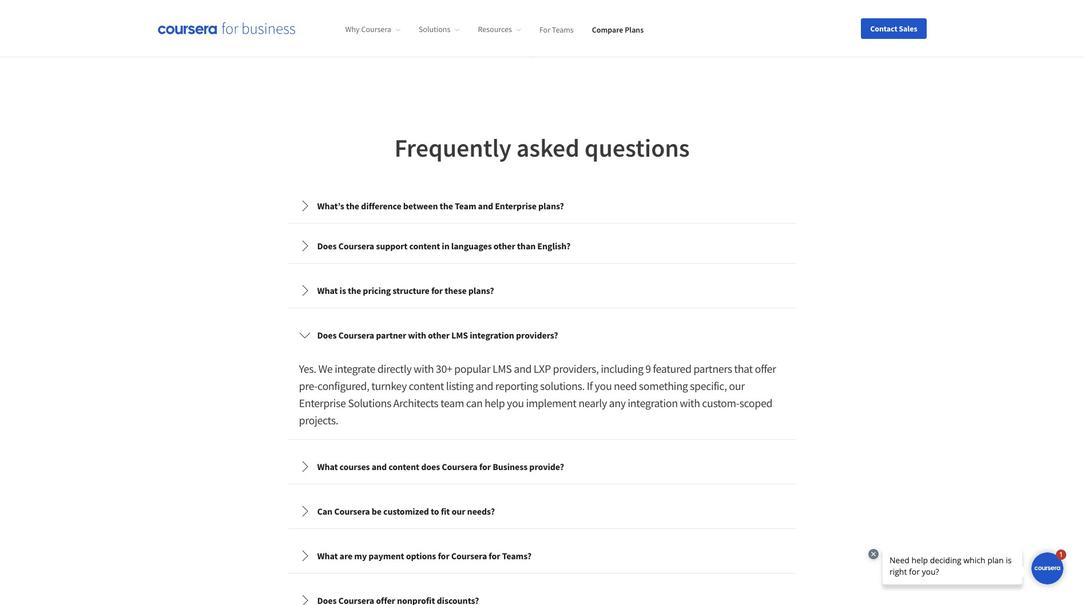 Task type: locate. For each thing, give the bounding box(es) containing it.
enterprise
[[495, 200, 537, 212], [299, 396, 346, 410]]

including
[[601, 362, 644, 376]]

partners
[[694, 362, 733, 376]]

does coursera partner with other lms integration providers? button
[[290, 319, 795, 351]]

with right 'partner' on the bottom left of the page
[[408, 330, 427, 341]]

1 vertical spatial content
[[409, 379, 444, 393]]

configured,
[[318, 379, 370, 393]]

0 vertical spatial lms
[[452, 330, 468, 341]]

integration down something
[[628, 396, 678, 410]]

0 horizontal spatial integration
[[470, 330, 515, 341]]

yes.
[[299, 362, 317, 376]]

0 vertical spatial what
[[317, 285, 338, 296]]

you
[[595, 379, 612, 393], [507, 396, 524, 410]]

solutions link
[[419, 24, 460, 34]]

enterprise up the than
[[495, 200, 537, 212]]

0 vertical spatial content
[[410, 240, 440, 252]]

0 vertical spatial integration
[[470, 330, 515, 341]]

what for what is the pricing structure for these plans?
[[317, 285, 338, 296]]

resources link
[[478, 24, 521, 34]]

you right if
[[595, 379, 612, 393]]

coursera up integrate
[[339, 330, 374, 341]]

providers,
[[553, 362, 599, 376]]

lms up reporting
[[493, 362, 512, 376]]

coursera down needs?
[[452, 550, 487, 562]]

does
[[421, 461, 440, 473]]

for right options
[[438, 550, 450, 562]]

0 vertical spatial our
[[729, 379, 745, 393]]

1 horizontal spatial integration
[[628, 396, 678, 410]]

content
[[410, 240, 440, 252], [409, 379, 444, 393], [389, 461, 420, 473]]

0 horizontal spatial you
[[507, 396, 524, 410]]

content for in
[[410, 240, 440, 252]]

are
[[340, 550, 353, 562]]

what left is
[[317, 285, 338, 296]]

lms
[[452, 330, 468, 341], [493, 362, 512, 376]]

and up reporting
[[514, 362, 532, 376]]

implement
[[526, 396, 577, 410]]

integration
[[470, 330, 515, 341], [628, 396, 678, 410]]

questions
[[585, 132, 690, 163]]

0 vertical spatial other
[[494, 240, 516, 252]]

with inside 'does coursera partner with other lms integration providers?' dropdown button
[[408, 330, 427, 341]]

1 vertical spatial does
[[317, 330, 337, 341]]

plans?
[[539, 200, 564, 212], [469, 285, 494, 296]]

other up 30+
[[428, 330, 450, 341]]

pwc
[[517, 48, 535, 59]]

coursera left be
[[334, 506, 370, 517]]

what for what are my payment options for coursera for teams?
[[317, 550, 338, 562]]

specific,
[[690, 379, 727, 393]]

lms up the popular
[[452, 330, 468, 341]]

plans? up english?
[[539, 200, 564, 212]]

needs?
[[467, 506, 495, 517]]

contact sales button
[[862, 18, 927, 39]]

you down reporting
[[507, 396, 524, 410]]

for left business
[[480, 461, 491, 473]]

1 horizontal spatial lms
[[493, 362, 512, 376]]

0 horizontal spatial other
[[428, 330, 450, 341]]

can coursera be customized to fit our needs? button
[[290, 496, 795, 528]]

what are my payment options for coursera for teams?
[[317, 550, 532, 562]]

help
[[485, 396, 505, 410]]

2 does from the top
[[317, 330, 337, 341]]

1 does from the top
[[317, 240, 337, 252]]

what inside dropdown button
[[317, 550, 338, 562]]

does up the we
[[317, 330, 337, 341]]

coursera right does
[[442, 461, 478, 473]]

yes. we integrate directly with 30+ popular lms and lxp providers, including 9 featured partners that offer pre-configured, turnkey content listing and reporting solutions. if you need something specific, our enterprise solutions architects team can help you implement nearly any integration with custom-scoped projects.
[[299, 362, 777, 427]]

0 vertical spatial plans?
[[539, 200, 564, 212]]

what are my payment options for coursera for teams? button
[[290, 540, 795, 572]]

coursera for why coursera
[[361, 24, 392, 34]]

for teams
[[540, 24, 574, 34]]

does coursera support content in languages other than english?
[[317, 240, 571, 252]]

courses
[[340, 461, 370, 473]]

content for does
[[389, 461, 420, 473]]

1 vertical spatial enterprise
[[299, 396, 346, 410]]

we
[[319, 362, 333, 376]]

pwc
[[594, 35, 611, 47]]

content left does
[[389, 461, 420, 473]]

can
[[317, 506, 333, 517]]

what for what courses and content does coursera for business provide?
[[317, 461, 338, 473]]

and right "courses" at the bottom
[[372, 461, 387, 473]]

pre-
[[299, 379, 318, 393]]

coursera inside dropdown button
[[334, 506, 370, 517]]

does for does coursera partner with other lms integration providers?
[[317, 330, 337, 341]]

the
[[346, 200, 360, 212], [440, 200, 453, 212], [348, 285, 361, 296]]

between
[[403, 200, 438, 212]]

nearly
[[579, 396, 607, 410]]

what is the pricing structure for these plans?
[[317, 285, 494, 296]]

s.
[[564, 13, 572, 28]]

solutions inside the yes. we integrate directly with 30+ popular lms and lxp providers, including 9 featured partners that offer pre-configured, turnkey content listing and reporting solutions. if you need something specific, our enterprise solutions architects team can help you implement nearly any integration with custom-scoped projects.
[[348, 396, 392, 410]]

1 vertical spatial plans?
[[469, 285, 494, 296]]

options
[[406, 550, 436, 562]]

0 vertical spatial enterprise
[[495, 200, 537, 212]]

team
[[441, 396, 464, 410]]

and up can
[[476, 379, 494, 393]]

other left the than
[[494, 240, 516, 252]]

for
[[432, 285, 443, 296], [480, 461, 491, 473], [438, 550, 450, 562], [489, 550, 501, 562]]

teams?
[[502, 550, 532, 562]]

0 vertical spatial with
[[408, 330, 427, 341]]

turnkey
[[372, 379, 407, 393]]

does down what's
[[317, 240, 337, 252]]

2 vertical spatial content
[[389, 461, 420, 473]]

our down 'that'
[[729, 379, 745, 393]]

1 horizontal spatial our
[[729, 379, 745, 393]]

our right fit
[[452, 506, 466, 517]]

plans? right these
[[469, 285, 494, 296]]

compare plans
[[592, 24, 644, 34]]

0 vertical spatial does
[[317, 240, 337, 252]]

sales
[[900, 23, 918, 33]]

the right is
[[348, 285, 361, 296]]

that
[[735, 362, 753, 376]]

0 horizontal spatial our
[[452, 506, 466, 517]]

teams
[[552, 24, 574, 34]]

1 vertical spatial integration
[[628, 396, 678, 410]]

coursera for business image
[[158, 23, 295, 34]]

manpreet s.
[[517, 13, 572, 28]]

popular
[[455, 362, 491, 376]]

support
[[376, 240, 408, 252]]

the left team
[[440, 200, 453, 212]]

what left are on the left bottom of page
[[317, 550, 338, 562]]

with
[[408, 330, 427, 341], [414, 362, 434, 376], [680, 396, 701, 410]]

0 horizontal spatial enterprise
[[299, 396, 346, 410]]

1 vertical spatial lms
[[493, 362, 512, 376]]

contact sales
[[871, 23, 918, 33]]

2 vertical spatial what
[[317, 550, 338, 562]]

does
[[317, 240, 337, 252], [317, 330, 337, 341]]

content left in
[[410, 240, 440, 252]]

3 what from the top
[[317, 550, 338, 562]]

customized
[[384, 506, 429, 517]]

1 vertical spatial you
[[507, 396, 524, 410]]

1 vertical spatial our
[[452, 506, 466, 517]]

reporting
[[496, 379, 538, 393]]

something
[[639, 379, 688, 393]]

1 horizontal spatial you
[[595, 379, 612, 393]]

content up architects
[[409, 379, 444, 393]]

9
[[646, 362, 651, 376]]

business
[[493, 461, 528, 473]]

0 horizontal spatial lms
[[452, 330, 468, 341]]

manpreet
[[517, 13, 562, 28]]

1 horizontal spatial solutions
[[419, 24, 451, 34]]

0 horizontal spatial plans?
[[469, 285, 494, 296]]

enterprise inside dropdown button
[[495, 200, 537, 212]]

integration up the popular
[[470, 330, 515, 341]]

1 vertical spatial what
[[317, 461, 338, 473]]

1 vertical spatial solutions
[[348, 396, 392, 410]]

what's the difference between the team and enterprise plans?
[[317, 200, 564, 212]]

why coursera link
[[345, 24, 401, 34]]

2 what from the top
[[317, 461, 338, 473]]

content inside the yes. we integrate directly with 30+ popular lms and lxp providers, including 9 featured partners that offer pre-configured, turnkey content listing and reporting solutions. if you need something specific, our enterprise solutions architects team can help you implement nearly any integration with custom-scoped projects.
[[409, 379, 444, 393]]

coursera
[[361, 24, 392, 34], [339, 240, 374, 252], [339, 330, 374, 341], [442, 461, 478, 473], [334, 506, 370, 517], [452, 550, 487, 562]]

0 horizontal spatial solutions
[[348, 396, 392, 410]]

enterprise up projects.
[[299, 396, 346, 410]]

1 horizontal spatial plans?
[[539, 200, 564, 212]]

digital
[[539, 35, 563, 47]]

what courses and content does coursera for business provide?
[[317, 461, 565, 473]]

with down specific,
[[680, 396, 701, 410]]

coursera for can coursera be customized to fit our needs?
[[334, 506, 370, 517]]

for
[[540, 24, 551, 34]]

coursera right why
[[361, 24, 392, 34]]

frequently
[[395, 132, 512, 163]]

what left "courses" at the bottom
[[317, 461, 338, 473]]

1 horizontal spatial enterprise
[[495, 200, 537, 212]]

1 what from the top
[[317, 285, 338, 296]]

providers?
[[516, 330, 559, 341]]

india
[[613, 35, 632, 47]]

0 vertical spatial solutions
[[419, 24, 451, 34]]

coursera left 'support'
[[339, 240, 374, 252]]

with left 30+
[[414, 362, 434, 376]]



Task type: vqa. For each thing, say whether or not it's contained in the screenshot.
Student at the right of page
no



Task type: describe. For each thing, give the bounding box(es) containing it.
provide?
[[530, 461, 565, 473]]

integrate
[[335, 362, 376, 376]]

if
[[587, 379, 593, 393]]

contact
[[871, 23, 898, 33]]

officer,
[[565, 35, 592, 47]]

can coursera be customized to fit our needs?
[[317, 506, 495, 517]]

resources
[[478, 24, 512, 34]]

lms inside the yes. we integrate directly with 30+ popular lms and lxp providers, including 9 featured partners that offer pre-configured, turnkey content listing and reporting solutions. if you need something specific, our enterprise solutions architects team can help you implement nearly any integration with custom-scoped projects.
[[493, 362, 512, 376]]

team
[[455, 200, 477, 212]]

listing
[[446, 379, 474, 393]]

lms inside dropdown button
[[452, 330, 468, 341]]

featured
[[653, 362, 692, 376]]

for left these
[[432, 285, 443, 296]]

for left teams?
[[489, 550, 501, 562]]

integration inside the yes. we integrate directly with 30+ popular lms and lxp providers, including 9 featured partners that offer pre-configured, turnkey content listing and reporting solutions. if you need something specific, our enterprise solutions architects team can help you implement nearly any integration with custom-scoped projects.
[[628, 396, 678, 410]]

our inside the yes. we integrate directly with 30+ popular lms and lxp providers, including 9 featured partners that offer pre-configured, turnkey content listing and reporting solutions. if you need something specific, our enterprise solutions architects team can help you implement nearly any integration with custom-scoped projects.
[[729, 379, 745, 393]]

2 vertical spatial with
[[680, 396, 701, 410]]

partner
[[376, 330, 407, 341]]

chief digital officer, pwc india pwc
[[517, 35, 632, 59]]

for teams link
[[540, 24, 574, 34]]

chief
[[517, 35, 537, 47]]

what's
[[317, 200, 344, 212]]

difference
[[361, 200, 402, 212]]

english?
[[538, 240, 571, 252]]

fit
[[441, 506, 450, 517]]

integration inside 'does coursera partner with other lms integration providers?' dropdown button
[[470, 330, 515, 341]]

compare plans link
[[592, 24, 644, 34]]

in
[[442, 240, 450, 252]]

why
[[345, 24, 360, 34]]

pwc logo image
[[442, 12, 499, 56]]

what's the difference between the team and enterprise plans? button
[[290, 190, 795, 222]]

what is the pricing structure for these plans? button
[[290, 275, 795, 307]]

does coursera partner with other lms integration providers?
[[317, 330, 559, 341]]

languages
[[452, 240, 492, 252]]

offer
[[755, 362, 777, 376]]

lxp
[[534, 362, 551, 376]]

30+
[[436, 362, 453, 376]]

be
[[372, 506, 382, 517]]

1 vertical spatial with
[[414, 362, 434, 376]]

architects
[[394, 396, 439, 410]]

my
[[355, 550, 367, 562]]

does coursera support content in languages other than english? button
[[290, 230, 795, 262]]

asked
[[517, 132, 580, 163]]

what courses and content does coursera for business provide? button
[[290, 451, 795, 483]]

these
[[445, 285, 467, 296]]

our inside can coursera be customized to fit our needs? dropdown button
[[452, 506, 466, 517]]

solutions.
[[540, 379, 585, 393]]

1 horizontal spatial other
[[494, 240, 516, 252]]

than
[[517, 240, 536, 252]]

projects.
[[299, 413, 339, 427]]

does for does coursera support content in languages other than english?
[[317, 240, 337, 252]]

0 vertical spatial you
[[595, 379, 612, 393]]

any
[[609, 396, 626, 410]]

1 vertical spatial other
[[428, 330, 450, 341]]

frequently asked questions
[[395, 132, 690, 163]]

scoped
[[740, 396, 773, 410]]

compare
[[592, 24, 624, 34]]

pricing
[[363, 285, 391, 296]]

and right team
[[478, 200, 494, 212]]

coursera for does coursera support content in languages other than english?
[[339, 240, 374, 252]]

payment
[[369, 550, 405, 562]]

structure
[[393, 285, 430, 296]]

the right what's
[[346, 200, 360, 212]]

is
[[340, 285, 346, 296]]

why coursera
[[345, 24, 392, 34]]

to
[[431, 506, 439, 517]]

enterprise inside the yes. we integrate directly with 30+ popular lms and lxp providers, including 9 featured partners that offer pre-configured, turnkey content listing and reporting solutions. if you need something specific, our enterprise solutions architects team can help you implement nearly any integration with custom-scoped projects.
[[299, 396, 346, 410]]

plans
[[625, 24, 644, 34]]

custom-
[[703, 396, 740, 410]]

coursera for does coursera partner with other lms integration providers?
[[339, 330, 374, 341]]

coursera inside dropdown button
[[452, 550, 487, 562]]

need
[[614, 379, 637, 393]]

can
[[466, 396, 483, 410]]

directly
[[378, 362, 412, 376]]



